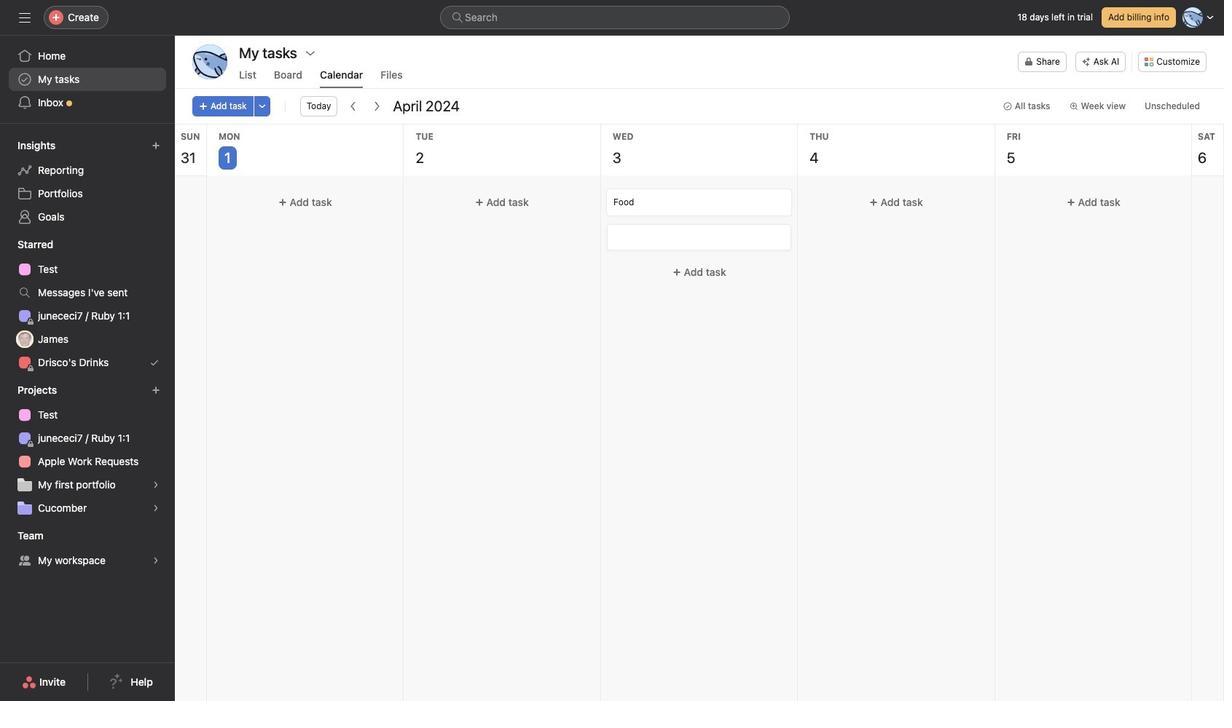 Task type: vqa. For each thing, say whether or not it's contained in the screenshot.
Teams ELEMENT on the left of page
yes



Task type: describe. For each thing, give the bounding box(es) containing it.
teams element
[[0, 523, 175, 576]]

new project or portfolio image
[[152, 386, 160, 395]]

see details, my workspace image
[[152, 557, 160, 565]]

previous week image
[[348, 101, 360, 112]]

see details, my first portfolio image
[[152, 481, 160, 490]]

more actions image
[[258, 102, 266, 111]]

next week image
[[371, 101, 383, 112]]



Task type: locate. For each thing, give the bounding box(es) containing it.
insights element
[[0, 133, 175, 232]]

global element
[[0, 36, 175, 123]]

projects element
[[0, 377, 175, 523]]

starred element
[[0, 232, 175, 377]]

see details, cucomber image
[[152, 504, 160, 513]]

list box
[[440, 6, 790, 29]]

new insights image
[[152, 141, 160, 150]]

view profile settings image
[[192, 44, 227, 79]]

hide sidebar image
[[19, 12, 31, 23]]

show options image
[[304, 47, 316, 59]]



